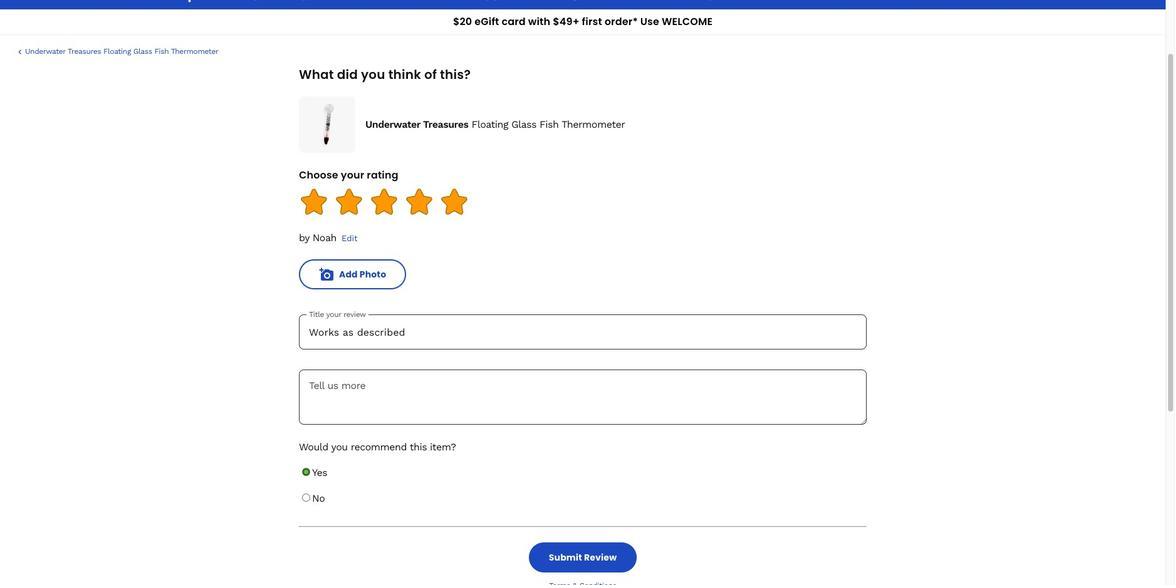 Task type: locate. For each thing, give the bounding box(es) containing it.
Yes radio
[[302, 469, 310, 477]]

$20 egift card with $49+ first order* use welcome link
[[0, 9, 1166, 35]]

1 horizontal spatial treasures
[[423, 119, 469, 130]]

No radio
[[302, 494, 310, 502]]

add photo
[[339, 268, 386, 281]]

photo
[[360, 268, 386, 281]]

menu image
[[199, 0, 214, 2]]

0 vertical spatial underwater
[[25, 47, 66, 56]]

1 vertical spatial underwater
[[366, 119, 421, 130]]

1 vertical spatial you
[[331, 442, 348, 453]]

0 vertical spatial glass
[[133, 47, 152, 56]]

noah
[[313, 232, 337, 244]]

choose
[[299, 168, 339, 183]]

review
[[584, 552, 617, 564]]

0 vertical spatial treasures
[[68, 47, 101, 56]]

no
[[312, 493, 325, 505]]

0 vertical spatial you
[[361, 66, 385, 83]]

underwater treasures floating glass fish thermometer
[[25, 47, 219, 56], [366, 119, 625, 130]]

this
[[410, 442, 427, 453]]

treasures
[[68, 47, 101, 56], [423, 119, 469, 130]]

what
[[299, 66, 334, 83]]

would you recommend this item?
[[299, 442, 456, 453]]

thermometer inside "underwater treasures floating glass fish thermometer" link
[[171, 47, 219, 56]]

0 horizontal spatial floating
[[103, 47, 131, 56]]

0 horizontal spatial fish
[[155, 47, 169, 56]]

1 horizontal spatial fish
[[540, 119, 559, 130]]

1 horizontal spatial underwater treasures floating glass fish thermometer
[[366, 119, 625, 130]]

1 horizontal spatial glass
[[512, 119, 537, 130]]

0 vertical spatial thermometer
[[171, 47, 219, 56]]

first
[[582, 14, 602, 29]]

0 horizontal spatial you
[[331, 442, 348, 453]]

did
[[337, 66, 358, 83]]

by noah edit
[[299, 232, 358, 244]]

glass
[[133, 47, 152, 56], [512, 119, 537, 130]]

None text field
[[299, 380, 867, 425]]

0 vertical spatial underwater treasures floating glass fish thermometer
[[25, 47, 219, 56]]

choose your rating
[[299, 168, 399, 183]]

think
[[389, 66, 421, 83]]

egift
[[475, 14, 499, 29]]

1 horizontal spatial floating
[[472, 119, 509, 130]]

fish
[[155, 47, 169, 56], [540, 119, 559, 130]]

None text field
[[299, 315, 867, 350]]

$20
[[453, 14, 472, 29]]

1 horizontal spatial underwater
[[366, 119, 421, 130]]

0 vertical spatial fish
[[155, 47, 169, 56]]

add photo button
[[299, 260, 407, 290]]

what did you think of this?
[[299, 66, 471, 83]]

1 horizontal spatial you
[[361, 66, 385, 83]]

add
[[339, 268, 358, 281]]

you right would
[[331, 442, 348, 453]]

of
[[425, 66, 437, 83]]

1 vertical spatial floating
[[472, 119, 509, 130]]

0 horizontal spatial underwater treasures floating glass fish thermometer
[[25, 47, 219, 56]]

edit button
[[342, 234, 358, 243]]

underwater inside "underwater treasures floating glass fish thermometer" link
[[25, 47, 66, 56]]

1 vertical spatial thermometer
[[562, 119, 625, 130]]

thermometer
[[171, 47, 219, 56], [562, 119, 625, 130]]

underwater
[[25, 47, 66, 56], [366, 119, 421, 130]]

0 horizontal spatial underwater
[[25, 47, 66, 56]]

you right did
[[361, 66, 385, 83]]

you
[[361, 66, 385, 83], [331, 442, 348, 453]]

yes
[[312, 467, 327, 479]]

rating
[[367, 168, 399, 183]]

floating
[[103, 47, 131, 56], [472, 119, 509, 130]]

0 horizontal spatial thermometer
[[171, 47, 219, 56]]



Task type: describe. For each thing, give the bounding box(es) containing it.
1 vertical spatial underwater treasures floating glass fish thermometer
[[366, 119, 625, 130]]

0 horizontal spatial glass
[[133, 47, 152, 56]]

1 vertical spatial fish
[[540, 119, 559, 130]]

1 vertical spatial treasures
[[423, 119, 469, 130]]

0 horizontal spatial treasures
[[68, 47, 101, 56]]

$20 egift card with $49+ first order* use welcome
[[453, 14, 713, 29]]

submit review button
[[529, 543, 637, 573]]

$49+
[[553, 14, 580, 29]]

edit
[[342, 234, 358, 243]]

0 vertical spatial floating
[[103, 47, 131, 56]]

your
[[341, 168, 365, 183]]

would
[[299, 442, 328, 453]]

welcome
[[662, 14, 713, 29]]

submit
[[549, 552, 582, 564]]

1 vertical spatial glass
[[512, 119, 537, 130]]

card
[[502, 14, 526, 29]]

recommend
[[351, 442, 407, 453]]

submit review
[[549, 552, 617, 564]]

pharmacy menu image
[[311, 0, 326, 2]]

by
[[299, 232, 310, 244]]

choose your rating group
[[299, 187, 470, 217]]

1 horizontal spatial thermometer
[[562, 119, 625, 130]]

with
[[529, 14, 551, 29]]

site banner
[[0, 0, 1166, 35]]

underwater treasures floating glass fish thermometer link
[[15, 47, 219, 57]]

order*
[[605, 14, 638, 29]]

item?
[[430, 442, 456, 453]]

use
[[641, 14, 660, 29]]

give back menu image
[[624, 0, 639, 2]]

this?
[[440, 66, 471, 83]]



Task type: vqa. For each thing, say whether or not it's contained in the screenshot.
'what'
yes



